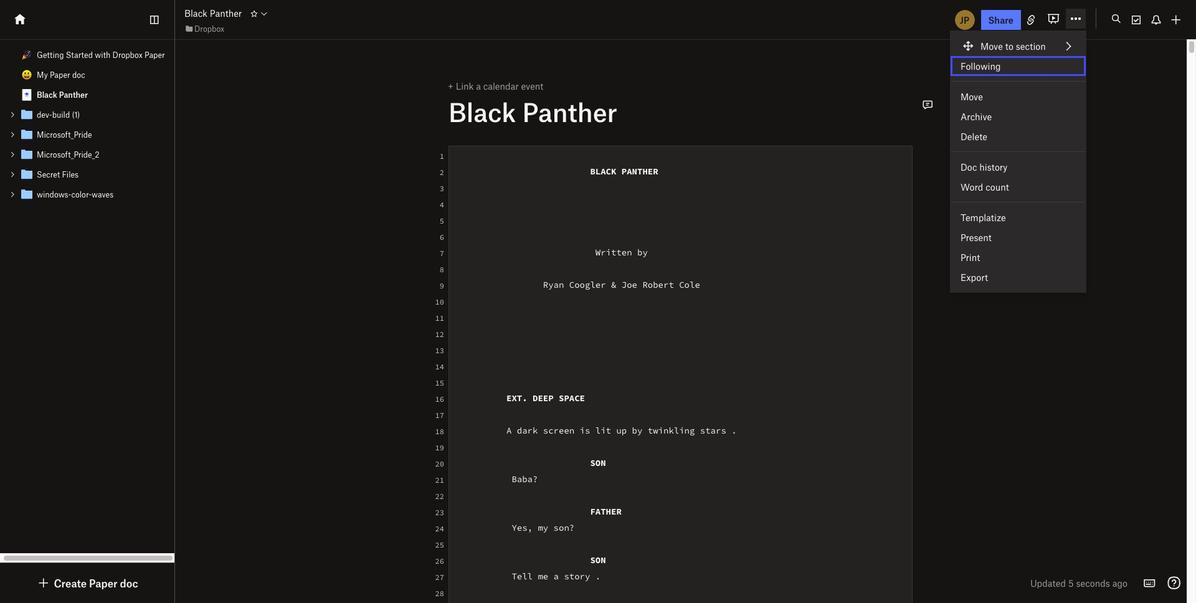 Task type: vqa. For each thing, say whether or not it's contained in the screenshot.
PRIVACY
no



Task type: describe. For each thing, give the bounding box(es) containing it.
ext. deep space
[[454, 393, 585, 404]]

updated
[[1031, 578, 1067, 589]]

templatize button
[[951, 208, 1087, 228]]

ryan coogler & joe robert cole
[[454, 279, 701, 291]]

is
[[580, 425, 591, 436]]

1 horizontal spatial panther
[[210, 8, 242, 19]]

doc history button
[[951, 157, 1087, 177]]

with
[[95, 50, 111, 60]]

dropbox link
[[185, 22, 225, 35]]

paper for my paper doc
[[50, 70, 70, 80]]

cole
[[680, 279, 701, 291]]

0 horizontal spatial black panther link
[[0, 85, 174, 105]]

yes,
[[512, 522, 533, 534]]

. inside the son tell me a story .
[[596, 571, 601, 582]]

my
[[37, 70, 48, 80]]

my
[[538, 522, 549, 534]]

joe
[[622, 279, 638, 291]]

paper for create paper doc
[[89, 577, 118, 590]]

jp button
[[954, 8, 977, 31]]

left wrapper image
[[36, 576, 51, 591]]

4 list item from the top
[[0, 165, 174, 185]]

share
[[989, 14, 1014, 25]]

ryan
[[544, 279, 564, 291]]

son baba?
[[454, 458, 606, 485]]

up
[[617, 425, 627, 436]]

ago
[[1113, 578, 1128, 589]]

lit
[[596, 425, 612, 436]]

history
[[980, 161, 1008, 173]]

export
[[961, 272, 989, 283]]

0 vertical spatial by
[[638, 247, 648, 258]]

1 horizontal spatial black
[[185, 8, 208, 19]]

story
[[564, 571, 591, 582]]

started
[[66, 50, 93, 60]]

to
[[1006, 41, 1014, 52]]

black inside / contents list
[[37, 90, 57, 100]]

black panther
[[454, 166, 659, 177]]

following
[[961, 60, 1002, 72]]

panther inside / contents list
[[59, 90, 88, 100]]

panther
[[622, 166, 659, 177]]

0 vertical spatial dropbox
[[195, 24, 225, 34]]

word count button
[[951, 177, 1087, 197]]

black
[[591, 166, 617, 177]]

move for move to section
[[981, 41, 1004, 52]]

create paper doc
[[54, 577, 138, 590]]

a
[[554, 571, 559, 582]]

templatize
[[961, 212, 1007, 223]]

section
[[1017, 41, 1047, 52]]

son?
[[554, 522, 575, 534]]

create paper doc button
[[36, 576, 138, 591]]

1 horizontal spatial black panther
[[185, 8, 242, 19]]

father
[[591, 506, 622, 517]]

baba?
[[512, 474, 538, 485]]

template content image
[[19, 87, 34, 102]]

stars
[[701, 425, 727, 436]]

getting
[[37, 50, 64, 60]]

coogler
[[570, 279, 606, 291]]

5
[[1069, 578, 1075, 589]]

deep
[[533, 393, 554, 404]]

a
[[507, 425, 512, 436]]

written by
[[454, 247, 653, 258]]

word
[[961, 181, 984, 193]]

5 list item from the top
[[0, 185, 174, 204]]

son tell me a story .
[[454, 555, 606, 582]]

seconds
[[1077, 578, 1111, 589]]



Task type: locate. For each thing, give the bounding box(es) containing it.
2 vertical spatial paper
[[89, 577, 118, 590]]

2 son from the top
[[591, 555, 606, 566]]

0 horizontal spatial panther
[[59, 90, 88, 100]]

0 vertical spatial doc
[[72, 70, 85, 80]]

my paper doc link
[[0, 65, 174, 85]]

1 horizontal spatial black panther link
[[185, 6, 242, 20]]

panther
[[210, 8, 242, 19], [59, 90, 88, 100], [523, 96, 618, 127]]

2 horizontal spatial panther
[[523, 96, 618, 127]]

ext.
[[507, 393, 528, 404]]

tell
[[512, 571, 533, 582]]

written
[[596, 247, 633, 258]]

black panther
[[185, 8, 242, 19], [37, 90, 88, 100], [449, 96, 618, 127]]

move inside button
[[961, 91, 984, 102]]

present button
[[951, 228, 1087, 248]]

move to section
[[981, 41, 1047, 52]]

0 vertical spatial paper
[[145, 50, 165, 60]]

black panther link
[[185, 6, 242, 20], [0, 85, 174, 105]]

delete
[[961, 131, 988, 142]]

son for son tell me a story .
[[591, 555, 606, 566]]

1 vertical spatial son
[[591, 555, 606, 566]]

present
[[961, 232, 992, 243]]

. right the stars
[[732, 425, 737, 436]]

archive
[[961, 111, 993, 122]]

. right story
[[596, 571, 601, 582]]

son
[[591, 458, 606, 469], [591, 555, 606, 566]]

my paper doc
[[37, 70, 85, 80]]

paper right create
[[89, 577, 118, 590]]

2 horizontal spatial paper
[[145, 50, 165, 60]]

doc inside / contents list
[[72, 70, 85, 80]]

son inside the son tell me a story .
[[591, 555, 606, 566]]

doc down started
[[72, 70, 85, 80]]

0 horizontal spatial .
[[596, 571, 601, 582]]

0 horizontal spatial black panther
[[37, 90, 88, 100]]

robert
[[643, 279, 674, 291]]

black panther link down my paper doc
[[0, 85, 174, 105]]

0 horizontal spatial dropbox
[[113, 50, 143, 60]]

dark
[[517, 425, 538, 436]]

1 vertical spatial by
[[633, 425, 643, 436]]

archive button
[[951, 107, 1087, 127]]

party popper image
[[22, 50, 32, 60]]

1 vertical spatial doc
[[120, 577, 138, 590]]

move up the archive
[[961, 91, 984, 102]]

menu
[[951, 31, 1087, 292]]

dropbox
[[195, 24, 225, 34], [113, 50, 143, 60]]

son inside son baba?
[[591, 458, 606, 469]]

move to section menu item
[[951, 36, 1087, 56]]

by
[[638, 247, 648, 258], [633, 425, 643, 436]]

print
[[961, 252, 981, 263]]

delete button
[[951, 127, 1087, 147]]

getting started with dropbox paper link
[[0, 45, 174, 65]]

0 vertical spatial black panther link
[[185, 6, 242, 20]]

by right written
[[638, 247, 648, 258]]

grinning face with big eyes image
[[22, 70, 32, 80]]

paper right with
[[145, 50, 165, 60]]

0 horizontal spatial paper
[[50, 70, 70, 80]]

word count
[[961, 181, 1010, 193]]

paper right my
[[50, 70, 70, 80]]

getting started with dropbox paper
[[37, 50, 165, 60]]

doc
[[72, 70, 85, 80], [120, 577, 138, 590]]

son up story
[[591, 555, 606, 566]]

1 list item from the top
[[0, 105, 174, 125]]

create
[[54, 577, 87, 590]]

move for move
[[961, 91, 984, 102]]

3 list item from the top
[[0, 145, 174, 165]]

1 vertical spatial move
[[961, 91, 984, 102]]

2 list item from the top
[[0, 125, 174, 145]]

paper inside popup button
[[89, 577, 118, 590]]

doc for my paper doc
[[72, 70, 85, 80]]

2 horizontal spatial black
[[449, 96, 516, 127]]

0 horizontal spatial black
[[37, 90, 57, 100]]

.
[[732, 425, 737, 436], [596, 571, 601, 582]]

move
[[981, 41, 1004, 52], [961, 91, 984, 102]]

doc history
[[961, 161, 1008, 173]]

twinkling
[[648, 425, 695, 436]]

move left to at the top right of the page
[[981, 41, 1004, 52]]

move button
[[951, 87, 1087, 107]]

move inside menu item
[[981, 41, 1004, 52]]

1 vertical spatial dropbox
[[113, 50, 143, 60]]

menu containing move to section
[[951, 31, 1087, 292]]

by right up
[[633, 425, 643, 436]]

1 vertical spatial black panther link
[[0, 85, 174, 105]]

share button
[[982, 10, 1022, 30]]

1 horizontal spatial .
[[732, 425, 737, 436]]

list item
[[0, 105, 174, 125], [0, 125, 174, 145], [0, 145, 174, 165], [0, 165, 174, 185], [0, 185, 174, 204]]

updated 5 seconds ago
[[1031, 578, 1128, 589]]

1 son from the top
[[591, 458, 606, 469]]

black
[[185, 8, 208, 19], [37, 90, 57, 100], [449, 96, 516, 127]]

print button
[[951, 248, 1087, 267]]

0 vertical spatial .
[[732, 425, 737, 436]]

doc for create paper doc
[[120, 577, 138, 590]]

panther down my paper doc
[[59, 90, 88, 100]]

count
[[986, 181, 1010, 193]]

a dark screen is lit up by twinkling stars .
[[454, 425, 737, 436]]

0 vertical spatial son
[[591, 458, 606, 469]]

black panther inside / contents list
[[37, 90, 88, 100]]

&
[[612, 279, 617, 291]]

2 horizontal spatial black panther
[[449, 96, 618, 127]]

0 horizontal spatial doc
[[72, 70, 85, 80]]

me
[[538, 571, 549, 582]]

export button
[[951, 267, 1087, 287]]

following button
[[951, 56, 1087, 76]]

jp
[[961, 14, 970, 25]]

son down a dark screen is lit up by twinkling stars .
[[591, 458, 606, 469]]

1 vertical spatial .
[[596, 571, 601, 582]]

1 horizontal spatial dropbox
[[195, 24, 225, 34]]

screen
[[544, 425, 575, 436]]

doc right create
[[120, 577, 138, 590]]

0 vertical spatial move
[[981, 41, 1004, 52]]

father yes, my son?
[[454, 506, 622, 534]]

doc
[[961, 161, 978, 173]]

paper
[[145, 50, 165, 60], [50, 70, 70, 80], [89, 577, 118, 590]]

doc inside popup button
[[120, 577, 138, 590]]

dropbox inside / contents list
[[113, 50, 143, 60]]

panther up dropbox link
[[210, 8, 242, 19]]

1 horizontal spatial doc
[[120, 577, 138, 590]]

/ contents list
[[0, 45, 174, 204]]

black panther link up dropbox link
[[185, 6, 242, 20]]

1 vertical spatial paper
[[50, 70, 70, 80]]

panther up black panther
[[523, 96, 618, 127]]

space
[[559, 393, 585, 404]]

1 horizontal spatial paper
[[89, 577, 118, 590]]

son for son baba?
[[591, 458, 606, 469]]



